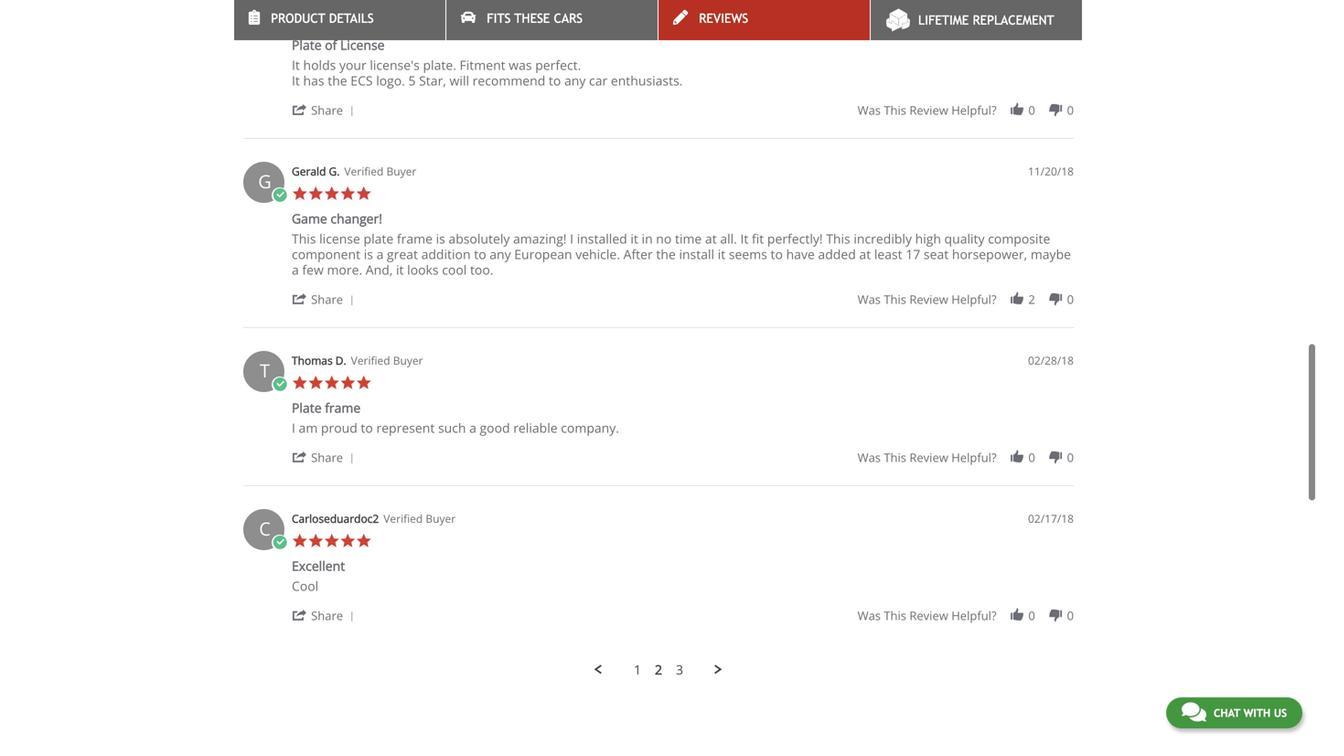 Task type: locate. For each thing, give the bounding box(es) containing it.
3 was from the top
[[858, 450, 881, 466]]

us
[[1274, 707, 1287, 720]]

review left vote up review by andrew c. on 31 jan 2019 icon
[[910, 102, 948, 119]]

verified buyer heading right d.
[[351, 353, 423, 369]]

2 vertical spatial verified buyer heading
[[384, 511, 456, 527]]

verified buyer heading right g.
[[344, 164, 416, 179]]

verified right carloseduardoc2
[[384, 511, 423, 527]]

0 vertical spatial seperator image
[[346, 106, 357, 117]]

game changer! heading
[[292, 210, 382, 231]]

2 link
[[655, 661, 662, 679]]

review down seat
[[910, 291, 948, 308]]

helpful? left vote up review by carloseduardoc2 on 17 feb 2018 image
[[951, 608, 997, 624]]

enthusiasts.
[[611, 72, 683, 89]]

g.
[[329, 164, 340, 179]]

2 group from the top
[[858, 291, 1074, 308]]

0 vertical spatial any
[[564, 72, 586, 89]]

star image
[[292, 12, 308, 28], [324, 12, 340, 28], [356, 12, 372, 28], [292, 186, 308, 202], [308, 186, 324, 202], [324, 186, 340, 202], [356, 186, 372, 202], [292, 375, 308, 391], [308, 375, 324, 391], [324, 375, 340, 391], [356, 375, 372, 391], [308, 533, 324, 549]]

vote down review by gerald g. on 20 nov 2018 image
[[1048, 291, 1064, 307]]

1 vertical spatial circle checkmark image
[[272, 535, 288, 551]]

1 vertical spatial buyer
[[393, 353, 423, 368]]

4 was this review helpful? from the top
[[858, 608, 997, 624]]

0 right vote down review by carloseduardoc2 on 17 feb 2018 icon
[[1067, 608, 1074, 624]]

circle checkmark image right t at the left
[[272, 377, 288, 393]]

group for g
[[858, 291, 1074, 308]]

plate up am
[[292, 399, 322, 417]]

helpful? left vote up review by thomas d. on 28 feb 2018 icon
[[951, 450, 997, 466]]

plate for it
[[292, 36, 322, 54]]

2
[[1028, 291, 1035, 308], [655, 661, 662, 679]]

1 vertical spatial seperator image
[[346, 296, 357, 307]]

to inside plate frame i am proud to represent such a good reliable company.
[[361, 420, 373, 437]]

circle checkmark image for g
[[272, 188, 288, 204]]

time
[[675, 230, 702, 248]]

0 horizontal spatial this
[[292, 230, 316, 248]]

helpful? for c
[[951, 608, 997, 624]]

helpful? left vote up review by andrew c. on 31 jan 2019 icon
[[951, 102, 997, 119]]

is right more.
[[364, 246, 373, 263]]

0 vertical spatial 2
[[1028, 291, 1035, 308]]

logo.
[[376, 72, 405, 89]]

share button
[[292, 101, 361, 119], [292, 291, 361, 308], [292, 449, 361, 466], [292, 607, 361, 624]]

too.
[[470, 261, 493, 279]]

share image
[[292, 102, 308, 118], [292, 291, 308, 307]]

review date 11/20/18 element
[[1028, 164, 1074, 179]]

this right the have
[[826, 230, 850, 248]]

share
[[311, 102, 343, 119], [311, 291, 343, 308], [311, 450, 343, 466], [311, 608, 343, 624]]

4 share button from the top
[[292, 607, 361, 624]]

2 was this review helpful? from the top
[[858, 291, 997, 308]]

3 share from the top
[[311, 450, 343, 466]]

circle checkmark image
[[272, 14, 288, 30], [272, 535, 288, 551]]

no
[[656, 230, 672, 248]]

1 this from the left
[[292, 230, 316, 248]]

verified buyer heading right carloseduardoc2
[[384, 511, 456, 527]]

share button down few
[[292, 291, 361, 308]]

your
[[339, 56, 367, 74]]

all.
[[720, 230, 737, 248]]

3 seperator image from the top
[[346, 454, 357, 465]]

0 vertical spatial i
[[570, 230, 574, 248]]

0 horizontal spatial the
[[328, 72, 347, 89]]

share image
[[292, 450, 308, 466], [292, 608, 308, 624]]

2 was from the top
[[858, 291, 881, 308]]

2 right vote up review by gerald g. on 20 nov 2018 icon
[[1028, 291, 1035, 308]]

recommend
[[473, 72, 545, 89]]

was this review helpful? left vote up review by andrew c. on 31 jan 2019 icon
[[858, 102, 997, 119]]

seperator image down proud
[[346, 454, 357, 465]]

any
[[564, 72, 586, 89], [490, 246, 511, 263]]

it right "install" at the top
[[718, 246, 726, 263]]

review left vote up review by thomas d. on 28 feb 2018 icon
[[910, 450, 948, 466]]

vote down review by andrew c. on 31 jan 2019 image
[[1048, 102, 1064, 118]]

1 vertical spatial plate
[[292, 399, 322, 417]]

have
[[786, 246, 815, 263]]

2 circle checkmark image from the top
[[272, 535, 288, 551]]

1 vertical spatial share image
[[292, 608, 308, 624]]

review for t
[[910, 450, 948, 466]]

was this review helpful?
[[858, 102, 997, 119], [858, 291, 997, 308], [858, 450, 997, 466], [858, 608, 997, 624]]

verified right d.
[[351, 353, 390, 368]]

share button down cool
[[292, 607, 361, 624]]

1 circle checkmark image from the top
[[272, 188, 288, 204]]

seperator image down ecs
[[346, 106, 357, 117]]

will
[[450, 72, 469, 89]]

2 this from the left
[[826, 230, 850, 248]]

2 this from the top
[[884, 291, 906, 308]]

has
[[303, 72, 324, 89]]

plate up holds
[[292, 36, 322, 54]]

0 vertical spatial circle checkmark image
[[272, 188, 288, 204]]

this
[[884, 102, 906, 119], [884, 291, 906, 308], [884, 450, 906, 466], [884, 608, 906, 624]]

1 share image from the top
[[292, 450, 308, 466]]

chat with us
[[1214, 707, 1287, 720]]

2 horizontal spatial a
[[469, 420, 476, 437]]

fits
[[487, 11, 511, 26]]

2 seperator image from the top
[[346, 296, 357, 307]]

1 horizontal spatial i
[[570, 230, 574, 248]]

0 vertical spatial share image
[[292, 450, 308, 466]]

to right was
[[549, 72, 561, 89]]

circle checkmark image for plate of license
[[272, 14, 288, 30]]

the inside plate of license it holds your license's plate. fitment was perfect. it has the ecs logo. 5 star, will recommend to any car enthusiasts.
[[328, 72, 347, 89]]

share image down few
[[292, 291, 308, 307]]

frame up proud
[[325, 399, 361, 417]]

0 horizontal spatial frame
[[325, 399, 361, 417]]

1 vertical spatial the
[[656, 246, 676, 263]]

excellent
[[292, 558, 345, 575]]

1 was this review helpful? from the top
[[858, 102, 997, 119]]

any left the amazing!
[[490, 246, 511, 263]]

circle checkmark image right g
[[272, 188, 288, 204]]

share image down am
[[292, 450, 308, 466]]

is up cool
[[436, 230, 445, 248]]

1 vertical spatial verified
[[351, 353, 390, 368]]

the inside game changer! this license plate frame is absolutely amazing! i installed it in no time at all. it fit perfectly! this incredibly high quality composite component is a great addition to any european vehicle. after the install it seems to have added at least 17 seat horsepower, maybe a few more. and, it looks cool too.
[[656, 246, 676, 263]]

was this review helpful? left vote up review by carloseduardoc2 on 17 feb 2018 image
[[858, 608, 997, 624]]

was this review helpful? left vote up review by thomas d. on 28 feb 2018 icon
[[858, 450, 997, 466]]

verified buyer heading for g
[[344, 164, 416, 179]]

i left am
[[292, 420, 295, 437]]

menu containing 1
[[234, 661, 1083, 679]]

share button down has
[[292, 101, 361, 119]]

verified right g.
[[344, 164, 384, 179]]

0 vertical spatial the
[[328, 72, 347, 89]]

review date 02/17/18 element
[[1028, 511, 1074, 527]]

circle checkmark image for t
[[272, 377, 288, 393]]

3 share button from the top
[[292, 449, 361, 466]]

it inside game changer! this license plate frame is absolutely amazing! i installed it in no time at all. it fit perfectly! this incredibly high quality composite component is a great addition to any european vehicle. after the install it seems to have added at least 17 seat horsepower, maybe a few more. and, it looks cool too.
[[740, 230, 749, 248]]

1 group from the top
[[858, 102, 1074, 119]]

0 right vote up review by carloseduardoc2 on 17 feb 2018 image
[[1028, 608, 1035, 624]]

seperator image
[[346, 106, 357, 117], [346, 296, 357, 307], [346, 454, 357, 465]]

this
[[292, 230, 316, 248], [826, 230, 850, 248]]

1 horizontal spatial frame
[[397, 230, 433, 248]]

0 horizontal spatial 2
[[655, 661, 662, 679]]

plate inside plate of license it holds your license's plate. fitment was perfect. it has the ecs logo. 5 star, will recommend to any car enthusiasts.
[[292, 36, 322, 54]]

4 group from the top
[[858, 608, 1074, 624]]

4 helpful? from the top
[[951, 608, 997, 624]]

was
[[858, 102, 881, 119], [858, 291, 881, 308], [858, 450, 881, 466], [858, 608, 881, 624]]

4 share from the top
[[311, 608, 343, 624]]

plate for am
[[292, 399, 322, 417]]

menu
[[234, 661, 1083, 679]]

cars
[[554, 11, 583, 26]]

4 was from the top
[[858, 608, 881, 624]]

1 share image from the top
[[292, 102, 308, 118]]

review left vote up review by carloseduardoc2 on 17 feb 2018 image
[[910, 608, 948, 624]]

share down proud
[[311, 450, 343, 466]]

i
[[570, 230, 574, 248], [292, 420, 295, 437]]

frame inside plate frame i am proud to represent such a good reliable company.
[[325, 399, 361, 417]]

2 circle checkmark image from the top
[[272, 377, 288, 393]]

vote down review by thomas d. on 28 feb 2018 image
[[1048, 450, 1064, 466]]

0 vertical spatial verified
[[344, 164, 384, 179]]

review for c
[[910, 608, 948, 624]]

was this review helpful? down seat
[[858, 291, 997, 308]]

verified buyer heading
[[344, 164, 416, 179], [351, 353, 423, 369], [384, 511, 456, 527]]

group for c
[[858, 608, 1074, 624]]

0
[[1028, 102, 1035, 119], [1067, 102, 1074, 119], [1067, 291, 1074, 308], [1028, 450, 1035, 466], [1067, 450, 1074, 466], [1028, 608, 1035, 624], [1067, 608, 1074, 624]]

the right has
[[328, 72, 347, 89]]

1 was from the top
[[858, 102, 881, 119]]

g
[[258, 169, 271, 194]]

1 seperator image from the top
[[346, 106, 357, 117]]

0 right vote up review by andrew c. on 31 jan 2019 icon
[[1028, 102, 1035, 119]]

0 vertical spatial circle checkmark image
[[272, 14, 288, 30]]

it left in
[[631, 230, 638, 248]]

i inside plate frame i am proud to represent such a good reliable company.
[[292, 420, 295, 437]]

share down has
[[311, 102, 343, 119]]

company.
[[561, 420, 619, 437]]

0 horizontal spatial any
[[490, 246, 511, 263]]

absolutely
[[449, 230, 510, 248]]

game
[[292, 210, 327, 227]]

2 left 3
[[655, 661, 662, 679]]

2 share image from the top
[[292, 291, 308, 307]]

0 horizontal spatial a
[[292, 261, 299, 279]]

at left all.
[[705, 230, 717, 248]]

2 review from the top
[[910, 291, 948, 308]]

0 vertical spatial plate
[[292, 36, 322, 54]]

and,
[[366, 261, 393, 279]]

share image for plate of license it holds your license's plate. fitment was perfect. it has the ecs logo. 5 star, will recommend to any car enthusiasts.
[[292, 102, 308, 118]]

seat
[[924, 246, 949, 263]]

02/17/18
[[1028, 511, 1074, 527]]

1
[[634, 661, 641, 679]]

1 horizontal spatial it
[[631, 230, 638, 248]]

2 share from the top
[[311, 291, 343, 308]]

share image down has
[[292, 102, 308, 118]]

tab panel containing g
[[234, 0, 1083, 679]]

frame
[[397, 230, 433, 248], [325, 399, 361, 417]]

any inside plate of license it holds your license's plate. fitment was perfect. it has the ecs logo. 5 star, will recommend to any car enthusiasts.
[[564, 72, 586, 89]]

share button down proud
[[292, 449, 361, 466]]

a left great
[[376, 246, 384, 263]]

2 helpful? from the top
[[951, 291, 997, 308]]

it
[[292, 56, 300, 74], [292, 72, 300, 89], [740, 230, 749, 248]]

tab panel
[[234, 0, 1083, 679]]

3 was this review helpful? from the top
[[858, 450, 997, 466]]

a inside plate frame i am proud to represent such a good reliable company.
[[469, 420, 476, 437]]

at
[[705, 230, 717, 248], [859, 246, 871, 263]]

verified for g
[[344, 164, 384, 179]]

it right "and,"
[[396, 261, 404, 279]]

the right in
[[656, 246, 676, 263]]

a left few
[[292, 261, 299, 279]]

plate of license it holds your license's plate. fitment was perfect. it has the ecs logo. 5 star, will recommend to any car enthusiasts.
[[292, 36, 683, 89]]

plate.
[[423, 56, 456, 74]]

this for c
[[884, 608, 906, 624]]

1 vertical spatial share image
[[292, 291, 308, 307]]

share for t
[[311, 450, 343, 466]]

0 vertical spatial share image
[[292, 102, 308, 118]]

share image for game changer! this license plate frame is absolutely amazing! i installed it in no time at all. it fit perfectly! this incredibly high quality composite component is a great addition to any european vehicle. after the install it seems to have added at least 17 seat horsepower, maybe a few more. and, it looks cool too.
[[292, 291, 308, 307]]

i inside game changer! this license plate frame is absolutely amazing! i installed it in no time at all. it fit perfectly! this incredibly high quality composite component is a great addition to any european vehicle. after the install it seems to have added at least 17 seat horsepower, maybe a few more. and, it looks cool too.
[[570, 230, 574, 248]]

1 vertical spatial any
[[490, 246, 511, 263]]

star image
[[308, 12, 324, 28], [340, 12, 356, 28], [340, 186, 356, 202], [340, 375, 356, 391], [292, 533, 308, 549], [324, 533, 340, 549], [340, 533, 356, 549], [356, 533, 372, 549]]

was for c
[[858, 608, 881, 624]]

2 plate from the top
[[292, 399, 322, 417]]

0 vertical spatial verified buyer heading
[[344, 164, 416, 179]]

share for c
[[311, 608, 343, 624]]

installed
[[577, 230, 627, 248]]

2 share button from the top
[[292, 291, 361, 308]]

i left installed
[[570, 230, 574, 248]]

17
[[906, 246, 920, 263]]

seperator image down more.
[[346, 296, 357, 307]]

0 right vote down review by gerald g. on 20 nov 2018 image
[[1067, 291, 1074, 308]]

to
[[549, 72, 561, 89], [474, 246, 486, 263], [771, 246, 783, 263], [361, 420, 373, 437]]

represent
[[376, 420, 435, 437]]

plate
[[292, 36, 322, 54], [292, 399, 322, 417]]

1 horizontal spatial any
[[564, 72, 586, 89]]

3 this from the top
[[884, 450, 906, 466]]

vote up review by andrew c. on 31 jan 2019 image
[[1009, 102, 1025, 118]]

1 horizontal spatial the
[[656, 246, 676, 263]]

vote up review by carloseduardoc2 on 17 feb 2018 image
[[1009, 608, 1025, 624]]

share image down cool
[[292, 608, 308, 624]]

2 share image from the top
[[292, 608, 308, 624]]

1 vertical spatial frame
[[325, 399, 361, 417]]

to right cool
[[474, 246, 486, 263]]

3 link
[[676, 661, 683, 679]]

0 vertical spatial frame
[[397, 230, 433, 248]]

share down few
[[311, 291, 343, 308]]

perfectly!
[[767, 230, 823, 248]]

review
[[910, 102, 948, 119], [910, 291, 948, 308], [910, 450, 948, 466], [910, 608, 948, 624]]

1 vertical spatial circle checkmark image
[[272, 377, 288, 393]]

group
[[858, 102, 1074, 119], [858, 291, 1074, 308], [858, 450, 1074, 466], [858, 608, 1074, 624]]

3 group from the top
[[858, 450, 1074, 466]]

1 horizontal spatial this
[[826, 230, 850, 248]]

a right such
[[469, 420, 476, 437]]

the
[[328, 72, 347, 89], [656, 246, 676, 263]]

buyer
[[386, 164, 416, 179], [393, 353, 423, 368], [426, 511, 456, 527]]

3 helpful? from the top
[[951, 450, 997, 466]]

1 circle checkmark image from the top
[[272, 14, 288, 30]]

0 vertical spatial buyer
[[386, 164, 416, 179]]

this for g
[[884, 291, 906, 308]]

1 vertical spatial i
[[292, 420, 295, 437]]

0 horizontal spatial i
[[292, 420, 295, 437]]

plate inside plate frame i am proud to represent such a good reliable company.
[[292, 399, 322, 417]]

frame up looks
[[397, 230, 433, 248]]

2 vertical spatial seperator image
[[346, 454, 357, 465]]

circle checkmark image
[[272, 188, 288, 204], [272, 377, 288, 393]]

4 review from the top
[[910, 608, 948, 624]]

share left seperator image
[[311, 608, 343, 624]]

chat
[[1214, 707, 1240, 720]]

to right proud
[[361, 420, 373, 437]]

at left "least"
[[859, 246, 871, 263]]

few
[[302, 261, 324, 279]]

was for t
[[858, 450, 881, 466]]

share button for c
[[292, 607, 361, 624]]

3 review from the top
[[910, 450, 948, 466]]

vote up review by gerald g. on 20 nov 2018 image
[[1009, 291, 1025, 307]]

helpful? left vote up review by gerald g. on 20 nov 2018 icon
[[951, 291, 997, 308]]

this down game
[[292, 230, 316, 248]]

excellent cool
[[292, 558, 345, 595]]

this for t
[[884, 450, 906, 466]]

4 this from the top
[[884, 608, 906, 624]]

1 vertical spatial verified buyer heading
[[351, 353, 423, 369]]

any left car
[[564, 72, 586, 89]]

1 plate from the top
[[292, 36, 322, 54]]

0 horizontal spatial is
[[364, 246, 373, 263]]

incredibly
[[854, 230, 912, 248]]



Task type: vqa. For each thing, say whether or not it's contained in the screenshot.


Task type: describe. For each thing, give the bounding box(es) containing it.
1 share button from the top
[[292, 101, 361, 119]]

was this review helpful? for t
[[858, 450, 997, 466]]

license's
[[370, 56, 420, 74]]

fits these cars link
[[446, 0, 658, 40]]

plate frame heading
[[292, 399, 361, 420]]

details
[[329, 11, 374, 26]]

1 vertical spatial 2
[[655, 661, 662, 679]]

d.
[[336, 353, 346, 368]]

fit
[[752, 230, 764, 248]]

share button for g
[[292, 291, 361, 308]]

such
[[438, 420, 466, 437]]

1 share from the top
[[311, 102, 343, 119]]

thomas
[[292, 353, 333, 368]]

1 helpful? from the top
[[951, 102, 997, 119]]

lifetime replacement
[[918, 13, 1054, 27]]

lifetime replacement link
[[871, 0, 1082, 40]]

horsepower,
[[952, 246, 1027, 263]]

0 right vote up review by thomas d. on 28 feb 2018 icon
[[1028, 450, 1035, 466]]

gerald
[[292, 164, 326, 179]]

product
[[271, 11, 325, 26]]

changer!
[[331, 210, 382, 227]]

vote down review by carloseduardoc2 on 17 feb 2018 image
[[1048, 608, 1064, 624]]

0 right vote down review by thomas d. on 28 feb 2018 image
[[1067, 450, 1074, 466]]

seems
[[729, 246, 767, 263]]

perfect.
[[535, 56, 581, 74]]

plate of license heading
[[292, 36, 385, 57]]

high
[[915, 230, 941, 248]]

amazing!
[[513, 230, 567, 248]]

composite
[[988, 230, 1050, 248]]

buyer for t
[[393, 353, 423, 368]]

buyer for g
[[386, 164, 416, 179]]

seperator image for t
[[346, 454, 357, 465]]

plate frame i am proud to represent such a good reliable company.
[[292, 399, 619, 437]]

vote up review by thomas d. on 28 feb 2018 image
[[1009, 450, 1025, 466]]

product details
[[271, 11, 374, 26]]

carloseduardoc2 verified buyer
[[292, 511, 456, 527]]

t
[[260, 358, 270, 383]]

good
[[480, 420, 510, 437]]

license
[[319, 230, 360, 248]]

1 this from the top
[[884, 102, 906, 119]]

reviews
[[699, 11, 748, 26]]

seperator image for g
[[346, 296, 357, 307]]

1 horizontal spatial at
[[859, 246, 871, 263]]

least
[[874, 246, 903, 263]]

looks
[[407, 261, 439, 279]]

review for g
[[910, 291, 948, 308]]

gerald g. verified buyer
[[292, 164, 416, 179]]

cool
[[292, 578, 319, 595]]

replacement
[[973, 13, 1054, 27]]

1 review from the top
[[910, 102, 948, 119]]

verified for t
[[351, 353, 390, 368]]

to inside plate of license it holds your license's plate. fitment was perfect. it has the ecs logo. 5 star, will recommend to any car enthusiasts.
[[549, 72, 561, 89]]

5
[[408, 72, 416, 89]]

circle checkmark image for excellent
[[272, 535, 288, 551]]

fits these cars
[[487, 11, 583, 26]]

reviews link
[[659, 0, 870, 40]]

license
[[340, 36, 385, 54]]

group for t
[[858, 450, 1074, 466]]

proud
[[321, 420, 357, 437]]

maybe
[[1031, 246, 1071, 263]]

these
[[514, 11, 550, 26]]

verified buyer heading for c
[[384, 511, 456, 527]]

excellent heading
[[292, 558, 345, 579]]

of
[[325, 36, 337, 54]]

reliable
[[513, 420, 558, 437]]

more.
[[327, 261, 362, 279]]

was this review helpful? for g
[[858, 291, 997, 308]]

helpful? for t
[[951, 450, 997, 466]]

2 vertical spatial buyer
[[426, 511, 456, 527]]

ecs
[[351, 72, 373, 89]]

seperator image
[[346, 612, 357, 623]]

3
[[676, 661, 683, 679]]

share image for t
[[292, 450, 308, 466]]

helpful? for g
[[951, 291, 997, 308]]

1 horizontal spatial is
[[436, 230, 445, 248]]

chat with us link
[[1166, 698, 1303, 729]]

frame inside game changer! this license plate frame is absolutely amazing! i installed it in no time at all. it fit perfectly! this incredibly high quality composite component is a great addition to any european vehicle. after the install it seems to have added at least 17 seat horsepower, maybe a few more. and, it looks cool too.
[[397, 230, 433, 248]]

02/28/18
[[1028, 353, 1074, 368]]

component
[[292, 246, 360, 263]]

share image for c
[[292, 608, 308, 624]]

verified buyer heading for t
[[351, 353, 423, 369]]

11/20/18
[[1028, 164, 1074, 179]]

0 horizontal spatial at
[[705, 230, 717, 248]]

share for g
[[311, 291, 343, 308]]

was this review helpful? for c
[[858, 608, 997, 624]]

am
[[299, 420, 318, 437]]

car
[[589, 72, 608, 89]]

1 link
[[634, 661, 641, 679]]

with
[[1244, 707, 1271, 720]]

1 horizontal spatial a
[[376, 246, 384, 263]]

to left the have
[[771, 246, 783, 263]]

product details link
[[234, 0, 445, 40]]

2 vertical spatial verified
[[384, 511, 423, 527]]

any inside game changer! this license plate frame is absolutely amazing! i installed it in no time at all. it fit perfectly! this incredibly high quality composite component is a great addition to any european vehicle. after the install it seems to have added at least 17 seat horsepower, maybe a few more. and, it looks cool too.
[[490, 246, 511, 263]]

great
[[387, 246, 418, 263]]

holds
[[303, 56, 336, 74]]

added
[[818, 246, 856, 263]]

in
[[642, 230, 653, 248]]

was for g
[[858, 291, 881, 308]]

plate
[[364, 230, 394, 248]]

0 right vote down review by andrew c. on 31 jan 2019 "icon"
[[1067, 102, 1074, 119]]

comments image
[[1182, 702, 1206, 724]]

share button for t
[[292, 449, 361, 466]]

install
[[679, 246, 714, 263]]

was
[[509, 56, 532, 74]]

star,
[[419, 72, 446, 89]]

2 horizontal spatial it
[[718, 246, 726, 263]]

thomas d. verified buyer
[[292, 353, 423, 368]]

0 horizontal spatial it
[[396, 261, 404, 279]]

c
[[259, 517, 271, 542]]

game changer! this license plate frame is absolutely amazing! i installed it in no time at all. it fit perfectly! this incredibly high quality composite component is a great addition to any european vehicle. after the install it seems to have added at least 17 seat horsepower, maybe a few more. and, it looks cool too.
[[292, 210, 1071, 279]]

european
[[514, 246, 572, 263]]

cool
[[442, 261, 467, 279]]

1 horizontal spatial 2
[[1028, 291, 1035, 308]]

quality
[[944, 230, 985, 248]]

review date 02/28/18 element
[[1028, 353, 1074, 369]]

addition
[[421, 246, 471, 263]]

carloseduardoc2
[[292, 511, 379, 527]]



